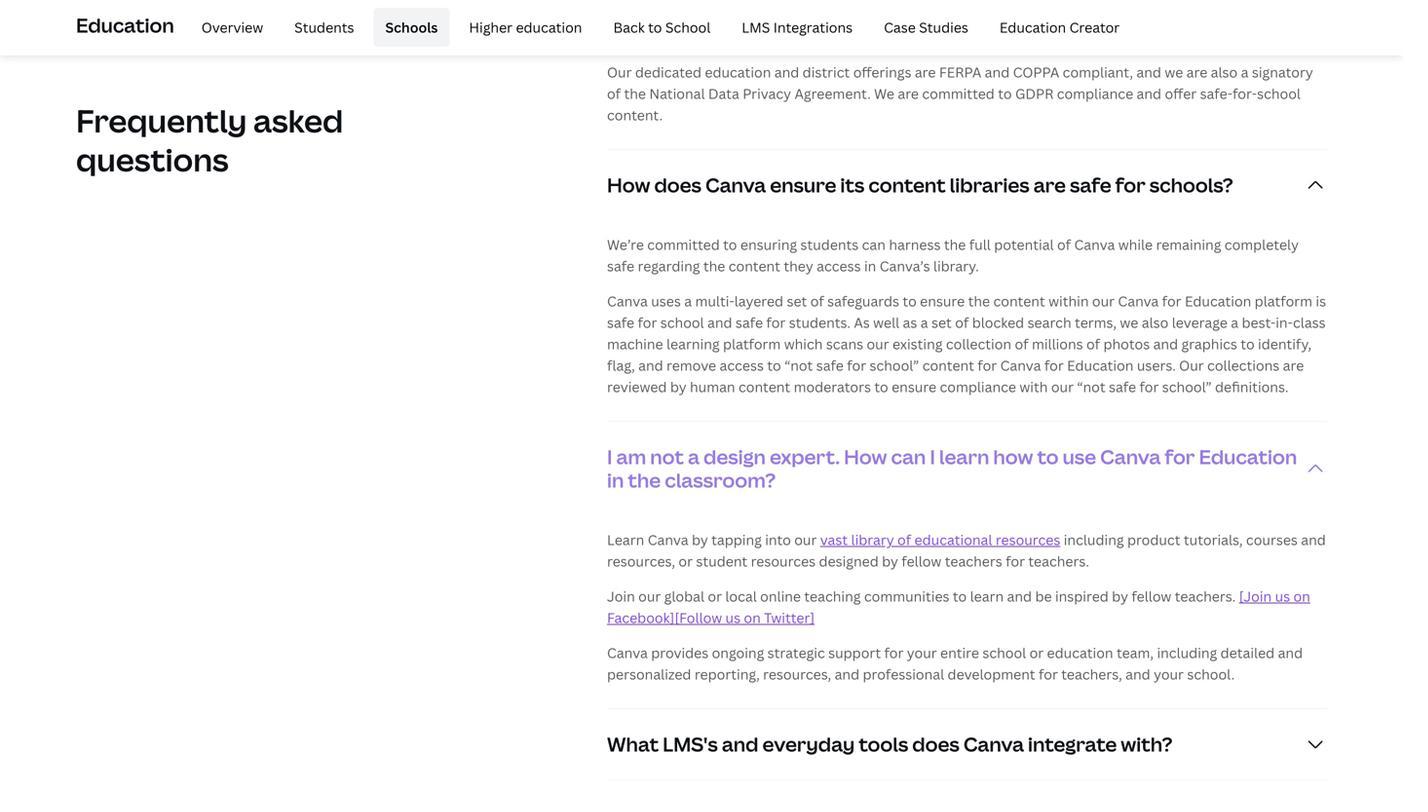 Task type: describe. For each thing, give the bounding box(es) containing it.
we inside canva uses a multi-layered set of safeguards to ensure the content within our canva for education platform is safe for school and safe for students. as well as a set of blocked search terms, we also leverage a best-in-class machine learning platform which scans our existing collection of millions of photos and graphics to identify, flag, and remove access to "not safe for school" content for canva for education users. our collections are reviewed by human content moderators to ensure compliance with our "not safe for school" definitions.
[[1120, 314, 1139, 332]]

case
[[884, 18, 916, 36]]

offerings
[[854, 63, 912, 82]]

teachers. inside including product tutorials, courses and resources, or student resources designed by fellow teachers for teachers.
[[1029, 552, 1090, 571]]

frequently asked questions
[[76, 99, 343, 181]]

join our global or local online teaching communities to learn and be inspired by fellow teachers.
[[607, 587, 1239, 606]]

entire
[[941, 644, 980, 662]]

courses
[[1247, 531, 1298, 549]]

human
[[690, 378, 736, 396]]

we
[[874, 84, 895, 103]]

our right with
[[1052, 378, 1074, 396]]

2 vertical spatial ensure
[[892, 378, 937, 396]]

[join us on facebook]
[[607, 587, 1311, 627]]

0 horizontal spatial platform
[[723, 335, 781, 353]]

overview link
[[190, 8, 275, 47]]

or inside canva provides ongoing strategic support for your entire school or education team, including detailed and personalized reporting, resources, and professional development for teachers, and your school.
[[1030, 644, 1044, 662]]

regarding
[[638, 257, 700, 276]]

while
[[1119, 236, 1153, 254]]

0 horizontal spatial "not
[[785, 356, 813, 375]]

a left best-
[[1231, 314, 1239, 332]]

[follow us on twitter]
[[675, 609, 815, 627]]

also inside canva uses a multi-layered set of safeguards to ensure the content within our canva for education platform is safe for school and safe for students. as well as a set of blocked search terms, we also leverage a best-in-class machine learning platform which scans our existing collection of millions of photos and graphics to identify, flag, and remove access to "not safe for school" content for canva for education users. our collections are reviewed by human content moderators to ensure compliance with our "not safe for school" definitions.
[[1142, 314, 1169, 332]]

in inside i am not a design expert. how can i learn how to use canva for education in the classroom?
[[607, 467, 624, 494]]

for down collection on the right
[[978, 356, 997, 375]]

a right as
[[921, 314, 929, 332]]

menu bar containing overview
[[182, 8, 1132, 47]]

for left "teachers,"
[[1039, 665, 1058, 684]]

use
[[1063, 444, 1097, 470]]

creator
[[1070, 18, 1120, 36]]

the up library.
[[944, 236, 966, 254]]

learn for to
[[970, 587, 1004, 606]]

1 vertical spatial "not
[[1077, 378, 1106, 396]]

the inside our dedicated education and district offerings are ferpa and coppa compliant, and we are also a signatory of the national data privacy agreement. we are committed to gdpr compliance and offer safe-for-school content.
[[624, 84, 646, 103]]

classroom?
[[665, 467, 776, 494]]

by inside including product tutorials, courses and resources, or student resources designed by fellow teachers for teachers.
[[882, 552, 899, 571]]

of up collection on the right
[[955, 314, 969, 332]]

content.
[[607, 106, 663, 124]]

education inside our dedicated education and district offerings are ferpa and coppa compliant, and we are also a signatory of the national data privacy agreement. we are committed to gdpr compliance and offer safe-for-school content.
[[705, 63, 771, 82]]

safe inside how does canva ensure its content libraries are safe for schools? 'dropdown button'
[[1070, 172, 1112, 199]]

ongoing
[[712, 644, 764, 662]]

back
[[614, 18, 645, 36]]

school inside our dedicated education and district offerings are ferpa and coppa compliant, and we are also a signatory of the national data privacy agreement. we are committed to gdpr compliance and offer safe-for-school content.
[[1257, 84, 1301, 103]]

to up collections
[[1241, 335, 1255, 353]]

is
[[1316, 292, 1327, 311]]

0 horizontal spatial your
[[907, 644, 937, 662]]

content up blocked
[[994, 292, 1046, 311]]

and left 'be'
[[1007, 587, 1032, 606]]

[join us on facebook] link
[[607, 587, 1311, 627]]

we're committed to ensuring students can harness the full potential of canva while remaining completely safe regarding the content they access in canva's library.
[[607, 236, 1299, 276]]

canva right the learn
[[648, 531, 689, 549]]

1 vertical spatial school"
[[1163, 378, 1212, 396]]

our up terms, at the top of page
[[1093, 292, 1115, 311]]

they
[[784, 257, 814, 276]]

asked
[[253, 99, 343, 142]]

canva's
[[880, 257, 930, 276]]

1 vertical spatial ensure
[[920, 292, 965, 311]]

and inside including product tutorials, courses and resources, or student resources designed by fellow teachers for teachers.
[[1302, 531, 1326, 549]]

our up facebook]
[[639, 587, 661, 606]]

moderators
[[794, 378, 871, 396]]

case studies
[[884, 18, 969, 36]]

development
[[948, 665, 1036, 684]]

its
[[841, 172, 865, 199]]

to inside we're committed to ensuring students can harness the full potential of canva while remaining completely safe regarding the content they access in canva's library.
[[723, 236, 737, 254]]

of right library
[[898, 531, 912, 549]]

[join
[[1239, 587, 1272, 606]]

resources inside including product tutorials, courses and resources, or student resources designed by fellow teachers for teachers.
[[751, 552, 816, 571]]

to right back
[[648, 18, 662, 36]]

are left ferpa
[[915, 63, 936, 82]]

inspired
[[1056, 587, 1109, 606]]

on for [follow
[[744, 609, 761, 627]]

tutorials,
[[1184, 531, 1243, 549]]

education inside canva provides ongoing strategic support for your entire school or education team, including detailed and personalized reporting, resources, and professional development for teachers, and your school.
[[1047, 644, 1114, 662]]

libraries
[[950, 172, 1030, 199]]

by inside canva uses a multi-layered set of safeguards to ensure the content within our canva for education platform is safe for school and safe for students. as well as a set of blocked search terms, we also leverage a best-in-class machine learning platform which scans our existing collection of millions of photos and graphics to identify, flag, and remove access to "not safe for school" content for canva for education users. our collections are reviewed by human content moderators to ensure compliance with our "not safe for school" definitions.
[[670, 378, 687, 396]]

us for [join
[[1275, 587, 1291, 606]]

teachers,
[[1062, 665, 1123, 684]]

definitions.
[[1215, 378, 1289, 396]]

product
[[1128, 531, 1181, 549]]

leverage
[[1172, 314, 1228, 332]]

can inside we're committed to ensuring students can harness the full potential of canva while remaining completely safe regarding the content they access in canva's library.
[[862, 236, 886, 254]]

1 horizontal spatial set
[[932, 314, 952, 332]]

and down support
[[835, 665, 860, 684]]

safe inside we're committed to ensuring students can harness the full potential of canva while remaining completely safe regarding the content they access in canva's library.
[[607, 257, 635, 276]]

by right inspired
[[1112, 587, 1129, 606]]

content down collection on the right
[[923, 356, 975, 375]]

learning
[[667, 335, 720, 353]]

and right ferpa
[[985, 63, 1010, 82]]

canva inside canva provides ongoing strategic support for your entire school or education team, including detailed and personalized reporting, resources, and professional development for teachers, and your school.
[[607, 644, 648, 662]]

strategic
[[768, 644, 825, 662]]

flag,
[[607, 356, 635, 375]]

scans
[[826, 335, 864, 353]]

of down blocked
[[1015, 335, 1029, 353]]

for down scans at top right
[[847, 356, 867, 375]]

back to school link
[[602, 8, 723, 47]]

for inside 'dropdown button'
[[1116, 172, 1146, 199]]

i am not a design expert. how can i learn how to use canva for education in the classroom?
[[607, 444, 1298, 494]]

into
[[765, 531, 791, 549]]

privacy
[[743, 84, 792, 103]]

safe-
[[1200, 84, 1233, 103]]

higher education
[[469, 18, 582, 36]]

1 horizontal spatial platform
[[1255, 292, 1313, 311]]

[follow
[[675, 609, 722, 627]]

students
[[295, 18, 354, 36]]

does inside dropdown button
[[913, 731, 960, 758]]

teaching
[[805, 587, 861, 606]]

higher education link
[[458, 8, 594, 47]]

canva down the development
[[964, 731, 1024, 758]]

and right detailed
[[1278, 644, 1303, 662]]

for up leverage
[[1163, 292, 1182, 311]]

school
[[666, 18, 711, 36]]

everyday
[[763, 731, 855, 758]]

to up as
[[903, 292, 917, 311]]

1 vertical spatial your
[[1154, 665, 1184, 684]]

including product tutorials, courses and resources, or student resources designed by fellow teachers for teachers.
[[607, 531, 1326, 571]]

in inside we're committed to ensuring students can harness the full potential of canva while remaining completely safe regarding the content they access in canva's library.
[[865, 257, 877, 276]]

case studies link
[[872, 8, 980, 47]]

photos
[[1104, 335, 1150, 353]]

what lms's and everyday tools does canva integrate with? button
[[607, 710, 1328, 780]]

vast
[[820, 531, 848, 549]]

integrations
[[774, 18, 853, 36]]

for inside including product tutorials, courses and resources, or student resources designed by fellow teachers for teachers.
[[1006, 552, 1025, 571]]

our down well
[[867, 335, 890, 353]]

canva up with
[[1001, 356, 1041, 375]]

reporting,
[[695, 665, 760, 684]]

designed
[[819, 552, 879, 571]]

personalized
[[607, 665, 692, 684]]

school inside canva uses a multi-layered set of safeguards to ensure the content within our canva for education platform is safe for school and safe for students. as well as a set of blocked search terms, we also leverage a best-in-class machine learning platform which scans our existing collection of millions of photos and graphics to identify, flag, and remove access to "not safe for school" content for canva for education users. our collections are reviewed by human content moderators to ensure compliance with our "not safe for school" definitions.
[[661, 314, 704, 332]]

expert.
[[770, 444, 840, 470]]

uses
[[651, 292, 681, 311]]

and right compliant,
[[1137, 63, 1162, 82]]

canva inside we're committed to ensuring students can harness the full potential of canva while remaining completely safe regarding the content they access in canva's library.
[[1075, 236, 1115, 254]]

for-
[[1233, 84, 1257, 103]]

canva left uses
[[607, 292, 648, 311]]

learn canva by tapping into our vast library of educational resources
[[607, 531, 1061, 549]]

search
[[1028, 314, 1072, 332]]

our inside canva uses a multi-layered set of safeguards to ensure the content within our canva for education platform is safe for school and safe for students. as well as a set of blocked search terms, we also leverage a best-in-class machine learning platform which scans our existing collection of millions of photos and graphics to identify, flag, and remove access to "not safe for school" content for canva for education users. our collections are reviewed by human content moderators to ensure compliance with our "not safe for school" definitions.
[[1180, 356, 1204, 375]]

learn
[[607, 531, 645, 549]]

our right into
[[795, 531, 817, 549]]

with
[[1020, 378, 1048, 396]]

team,
[[1117, 644, 1154, 662]]

content right human
[[739, 378, 791, 396]]

millions
[[1032, 335, 1084, 353]]

frequently
[[76, 99, 247, 142]]

including inside canva provides ongoing strategic support for your entire school or education team, including detailed and personalized reporting, resources, and professional development for teachers, and your school.
[[1157, 644, 1218, 662]]

are up offer
[[1187, 63, 1208, 82]]

we're
[[607, 236, 644, 254]]

how does canva ensure its content libraries are safe for schools? button
[[607, 150, 1328, 220]]

coppa
[[1013, 63, 1060, 82]]

learn for i
[[940, 444, 990, 470]]

access inside we're committed to ensuring students can harness the full potential of canva while remaining completely safe regarding the content they access in canva's library.
[[817, 257, 861, 276]]

1 horizontal spatial teachers.
[[1175, 587, 1236, 606]]

for down users.
[[1140, 378, 1159, 396]]

the inside i am not a design expert. how can i learn how to use canva for education in the classroom?
[[628, 467, 661, 494]]

school inside canva provides ongoing strategic support for your entire school or education team, including detailed and personalized reporting, resources, and professional development for teachers, and your school.
[[983, 644, 1027, 662]]

machine
[[607, 335, 663, 353]]

as
[[903, 314, 918, 332]]

and up reviewed
[[639, 356, 663, 375]]

how inside i am not a design expert. how can i learn how to use canva for education in the classroom?
[[844, 444, 887, 470]]

0 vertical spatial resources
[[996, 531, 1061, 549]]

content inside we're committed to ensuring students can harness the full potential of canva while remaining completely safe regarding the content they access in canva's library.
[[729, 257, 781, 276]]

questions
[[76, 138, 229, 181]]



Task type: locate. For each thing, give the bounding box(es) containing it.
ferpa
[[939, 63, 982, 82]]

your left school.
[[1154, 665, 1184, 684]]

0 horizontal spatial resources,
[[607, 552, 676, 571]]

ensure down library.
[[920, 292, 965, 311]]

0 vertical spatial learn
[[940, 444, 990, 470]]

1 horizontal spatial committed
[[922, 84, 995, 103]]

1 vertical spatial on
[[744, 609, 761, 627]]

1 horizontal spatial education
[[705, 63, 771, 82]]

we inside our dedicated education and district offerings are ferpa and coppa compliant, and we are also a signatory of the national data privacy agreement. we are committed to gdpr compliance and offer safe-for-school content.
[[1165, 63, 1184, 82]]

1 vertical spatial teachers.
[[1175, 587, 1236, 606]]

content down the ensuring
[[729, 257, 781, 276]]

and right courses
[[1302, 531, 1326, 549]]

schools?
[[1150, 172, 1234, 199]]

potential
[[994, 236, 1054, 254]]

ensure inside 'dropdown button'
[[770, 172, 837, 199]]

0 vertical spatial education
[[516, 18, 582, 36]]

1 vertical spatial including
[[1157, 644, 1218, 662]]

data
[[709, 84, 740, 103]]

0 horizontal spatial our
[[607, 63, 632, 82]]

to down teachers at bottom
[[953, 587, 967, 606]]

i am not a design expert. how can i learn how to use canva for education in the classroom? button
[[607, 422, 1328, 516]]

for up the while
[[1116, 172, 1146, 199]]

dedicated
[[635, 63, 702, 82]]

0 horizontal spatial us
[[726, 609, 741, 627]]

access down students
[[817, 257, 861, 276]]

1 vertical spatial our
[[1180, 356, 1204, 375]]

blocked
[[972, 314, 1025, 332]]

education
[[516, 18, 582, 36], [705, 63, 771, 82], [1047, 644, 1114, 662]]

library
[[851, 531, 894, 549]]

including inside including product tutorials, courses and resources, or student resources designed by fellow teachers for teachers.
[[1064, 531, 1124, 549]]

1 horizontal spatial we
[[1165, 63, 1184, 82]]

committed inside we're committed to ensuring students can harness the full potential of canva while remaining completely safe regarding the content they access in canva's library.
[[647, 236, 720, 254]]

reviewed
[[607, 378, 667, 396]]

does
[[655, 172, 702, 199], [913, 731, 960, 758]]

teachers. up 'be'
[[1029, 552, 1090, 571]]

for inside i am not a design expert. how can i learn how to use canva for education in the classroom?
[[1165, 444, 1195, 470]]

education creator link
[[988, 8, 1132, 47]]

0 vertical spatial does
[[655, 172, 702, 199]]

the up blocked
[[968, 292, 990, 311]]

content inside 'dropdown button'
[[869, 172, 946, 199]]

1 vertical spatial how
[[844, 444, 887, 470]]

us inside [join us on facebook]
[[1275, 587, 1291, 606]]

in left canva's
[[865, 257, 877, 276]]

0 vertical spatial platform
[[1255, 292, 1313, 311]]

detailed
[[1221, 644, 1275, 662]]

to right moderators
[[875, 378, 889, 396]]

of inside our dedicated education and district offerings are ferpa and coppa compliant, and we are also a signatory of the national data privacy agreement. we are committed to gdpr compliance and offer safe-for-school content.
[[607, 84, 621, 103]]

to left gdpr
[[998, 84, 1012, 103]]

committed down ferpa
[[922, 84, 995, 103]]

lms
[[742, 18, 770, 36]]

by up student
[[692, 531, 708, 549]]

1 vertical spatial learn
[[970, 587, 1004, 606]]

does up regarding on the top left of the page
[[655, 172, 702, 199]]

1 vertical spatial we
[[1120, 314, 1139, 332]]

or inside including product tutorials, courses and resources, or student resources designed by fellow teachers for teachers.
[[679, 552, 693, 571]]

graphics
[[1182, 335, 1238, 353]]

0 horizontal spatial in
[[607, 467, 624, 494]]

1 horizontal spatial in
[[865, 257, 877, 276]]

0 vertical spatial how
[[607, 172, 651, 199]]

on for [join
[[1294, 587, 1311, 606]]

a right not
[[688, 444, 700, 470]]

0 vertical spatial compliance
[[1057, 84, 1134, 103]]

2 vertical spatial school
[[983, 644, 1027, 662]]

for up product
[[1165, 444, 1195, 470]]

1 vertical spatial committed
[[647, 236, 720, 254]]

fellow inside including product tutorials, courses and resources, or student resources designed by fellow teachers for teachers.
[[902, 552, 942, 571]]

0 horizontal spatial school"
[[870, 356, 919, 375]]

resources down into
[[751, 552, 816, 571]]

0 horizontal spatial access
[[720, 356, 764, 375]]

education creator
[[1000, 18, 1120, 36]]

with?
[[1121, 731, 1173, 758]]

0 horizontal spatial or
[[679, 552, 693, 571]]

online
[[760, 587, 801, 606]]

0 horizontal spatial does
[[655, 172, 702, 199]]

the up the learn
[[628, 467, 661, 494]]

communities
[[864, 587, 950, 606]]

studies
[[919, 18, 969, 36]]

and left offer
[[1137, 84, 1162, 103]]

0 vertical spatial in
[[865, 257, 877, 276]]

0 vertical spatial we
[[1165, 63, 1184, 82]]

0 vertical spatial school"
[[870, 356, 919, 375]]

our up content.
[[607, 63, 632, 82]]

in left not
[[607, 467, 624, 494]]

[follow us on twitter] link
[[675, 609, 815, 627]]

we up offer
[[1165, 63, 1184, 82]]

also
[[1211, 63, 1238, 82], [1142, 314, 1169, 332]]

us down local
[[726, 609, 741, 627]]

of
[[607, 84, 621, 103], [1058, 236, 1071, 254], [811, 292, 824, 311], [955, 314, 969, 332], [1015, 335, 1029, 353], [1087, 335, 1101, 353], [898, 531, 912, 549]]

and inside dropdown button
[[722, 731, 759, 758]]

canva up the photos
[[1118, 292, 1159, 311]]

us for [follow
[[726, 609, 741, 627]]

as
[[854, 314, 870, 332]]

2 vertical spatial education
[[1047, 644, 1114, 662]]

on inside [join us on facebook]
[[1294, 587, 1311, 606]]

0 vertical spatial also
[[1211, 63, 1238, 82]]

collection
[[946, 335, 1012, 353]]

fellow down product
[[1132, 587, 1172, 606]]

resources, down the learn
[[607, 552, 676, 571]]

"not down millions
[[1077, 378, 1106, 396]]

0 vertical spatial or
[[679, 552, 693, 571]]

resources, inside canva provides ongoing strategic support for your entire school or education team, including detailed and personalized reporting, resources, and professional development for teachers, and your school.
[[763, 665, 832, 684]]

existing
[[893, 335, 943, 353]]

agreement.
[[795, 84, 871, 103]]

1 horizontal spatial on
[[1294, 587, 1311, 606]]

to left use
[[1038, 444, 1059, 470]]

0 horizontal spatial on
[[744, 609, 761, 627]]

ensure down existing
[[892, 378, 937, 396]]

and down team,
[[1126, 665, 1151, 684]]

0 horizontal spatial i
[[607, 444, 613, 470]]

does inside 'dropdown button'
[[655, 172, 702, 199]]

how does canva ensure its content libraries are safe for schools?
[[607, 172, 1234, 199]]

of down terms, at the top of page
[[1087, 335, 1101, 353]]

lms's
[[663, 731, 718, 758]]

fellow down vast library of educational resources link
[[902, 552, 942, 571]]

0 vertical spatial ensure
[[770, 172, 837, 199]]

school down signatory in the right of the page
[[1257, 84, 1301, 103]]

0 horizontal spatial education
[[516, 18, 582, 36]]

overview
[[201, 18, 263, 36]]

of right potential
[[1058, 236, 1071, 254]]

school" down existing
[[870, 356, 919, 375]]

0 vertical spatial access
[[817, 257, 861, 276]]

by down library
[[882, 552, 899, 571]]

1 horizontal spatial i
[[930, 444, 936, 470]]

how
[[607, 172, 651, 199], [844, 444, 887, 470]]

school.
[[1188, 665, 1235, 684]]

of up students.
[[811, 292, 824, 311]]

to left the ensuring
[[723, 236, 737, 254]]

for
[[1116, 172, 1146, 199], [1163, 292, 1182, 311], [638, 314, 657, 332], [767, 314, 786, 332], [847, 356, 867, 375], [978, 356, 997, 375], [1045, 356, 1064, 375], [1140, 378, 1159, 396], [1165, 444, 1195, 470], [1006, 552, 1025, 571], [885, 644, 904, 662], [1039, 665, 1058, 684]]

the up multi-
[[704, 257, 726, 276]]

full
[[970, 236, 991, 254]]

1 vertical spatial in
[[607, 467, 624, 494]]

0 horizontal spatial teachers.
[[1029, 552, 1090, 571]]

content right its
[[869, 172, 946, 199]]

school"
[[870, 356, 919, 375], [1163, 378, 1212, 396]]

can up vast library of educational resources link
[[891, 444, 926, 470]]

the
[[624, 84, 646, 103], [944, 236, 966, 254], [704, 257, 726, 276], [968, 292, 990, 311], [628, 467, 661, 494]]

education inside i am not a design expert. how can i learn how to use canva for education in the classroom?
[[1199, 444, 1298, 470]]

for down layered
[[767, 314, 786, 332]]

also up safe-
[[1211, 63, 1238, 82]]

compliance inside canva uses a multi-layered set of safeguards to ensure the content within our canva for education platform is safe for school and safe for students. as well as a set of blocked search terms, we also leverage a best-in-class machine learning platform which scans our existing collection of millions of photos and graphics to identify, flag, and remove access to "not safe for school" content for canva for education users. our collections are reviewed by human content moderators to ensure compliance with our "not safe for school" definitions.
[[940, 378, 1017, 396]]

2 i from the left
[[930, 444, 936, 470]]

1 horizontal spatial resources
[[996, 531, 1061, 549]]

canva up the ensuring
[[706, 172, 766, 199]]

0 vertical spatial committed
[[922, 84, 995, 103]]

remove
[[667, 356, 717, 375]]

0 horizontal spatial how
[[607, 172, 651, 199]]

set right as
[[932, 314, 952, 332]]

0 horizontal spatial set
[[787, 292, 807, 311]]

committed inside our dedicated education and district offerings are ferpa and coppa compliant, and we are also a signatory of the national data privacy agreement. we are committed to gdpr compliance and offer safe-for-school content.
[[922, 84, 995, 103]]

1 vertical spatial can
[[891, 444, 926, 470]]

compliance inside our dedicated education and district offerings are ferpa and coppa compliant, and we are also a signatory of the national data privacy agreement. we are committed to gdpr compliance and offer safe-for-school content.
[[1057, 84, 1134, 103]]

platform up "in-"
[[1255, 292, 1313, 311]]

offer
[[1165, 84, 1197, 103]]

access inside canva uses a multi-layered set of safeguards to ensure the content within our canva for education platform is safe for school and safe for students. as well as a set of blocked search terms, we also leverage a best-in-class machine learning platform which scans our existing collection of millions of photos and graphics to identify, flag, and remove access to "not safe for school" content for canva for education users. our collections are reviewed by human content moderators to ensure compliance with our "not safe for school" definitions.
[[720, 356, 764, 375]]

ensure
[[770, 172, 837, 199], [920, 292, 965, 311], [892, 378, 937, 396]]

well
[[873, 314, 900, 332]]

i left how
[[930, 444, 936, 470]]

also inside our dedicated education and district offerings are ferpa and coppa compliant, and we are also a signatory of the national data privacy agreement. we are committed to gdpr compliance and offer safe-for-school content.
[[1211, 63, 1238, 82]]

0 vertical spatial including
[[1064, 531, 1124, 549]]

2 horizontal spatial or
[[1030, 644, 1044, 662]]

a inside i am not a design expert. how can i learn how to use canva for education in the classroom?
[[688, 444, 700, 470]]

resources up teachers at bottom
[[996, 531, 1061, 549]]

users.
[[1137, 356, 1176, 375]]

canva inside i am not a design expert. how can i learn how to use canva for education in the classroom?
[[1101, 444, 1161, 470]]

our inside our dedicated education and district offerings are ferpa and coppa compliant, and we are also a signatory of the national data privacy agreement. we are committed to gdpr compliance and offer safe-for-school content.
[[607, 63, 632, 82]]

"not
[[785, 356, 813, 375], [1077, 378, 1106, 396]]

ensure left its
[[770, 172, 837, 199]]

layered
[[735, 292, 784, 311]]

1 horizontal spatial school
[[983, 644, 1027, 662]]

school
[[1257, 84, 1301, 103], [661, 314, 704, 332], [983, 644, 1027, 662]]

1 horizontal spatial how
[[844, 444, 887, 470]]

multi-
[[695, 292, 735, 311]]

canva up the personalized
[[607, 644, 648, 662]]

1 horizontal spatial us
[[1275, 587, 1291, 606]]

1 vertical spatial access
[[720, 356, 764, 375]]

0 vertical spatial can
[[862, 236, 886, 254]]

to down layered
[[767, 356, 781, 375]]

best-
[[1242, 314, 1276, 332]]

which
[[784, 335, 823, 353]]

resources, down the strategic
[[763, 665, 832, 684]]

teachers. left the [join
[[1175, 587, 1236, 606]]

how inside how does canva ensure its content libraries are safe for schools? 'dropdown button'
[[607, 172, 651, 199]]

for up machine
[[638, 314, 657, 332]]

1 horizontal spatial "not
[[1077, 378, 1106, 396]]

0 vertical spatial on
[[1294, 587, 1311, 606]]

1 i from the left
[[607, 444, 613, 470]]

for down millions
[[1045, 356, 1064, 375]]

on down local
[[744, 609, 761, 627]]

1 vertical spatial also
[[1142, 314, 1169, 332]]

learn inside i am not a design expert. how can i learn how to use canva for education in the classroom?
[[940, 444, 990, 470]]

"not down which
[[785, 356, 813, 375]]

are inside 'dropdown button'
[[1034, 172, 1066, 199]]

1 horizontal spatial fellow
[[1132, 587, 1172, 606]]

by down "remove"
[[670, 378, 687, 396]]

0 horizontal spatial resources
[[751, 552, 816, 571]]

gdpr
[[1016, 84, 1054, 103]]

support
[[829, 644, 881, 662]]

1 horizontal spatial does
[[913, 731, 960, 758]]

school up the development
[[983, 644, 1027, 662]]

and down multi-
[[708, 314, 733, 332]]

0 horizontal spatial also
[[1142, 314, 1169, 332]]

canva left the while
[[1075, 236, 1115, 254]]

0 vertical spatial us
[[1275, 587, 1291, 606]]

education up data
[[705, 63, 771, 82]]

1 horizontal spatial can
[[891, 444, 926, 470]]

on right the [join
[[1294, 587, 1311, 606]]

ensuring
[[741, 236, 797, 254]]

0 horizontal spatial school
[[661, 314, 704, 332]]

also up the photos
[[1142, 314, 1169, 332]]

education
[[76, 11, 174, 38], [1000, 18, 1067, 36], [1185, 292, 1252, 311], [1067, 356, 1134, 375], [1199, 444, 1298, 470]]

canva inside 'dropdown button'
[[706, 172, 766, 199]]

and up privacy
[[775, 63, 800, 82]]

what
[[607, 731, 659, 758]]

0 vertical spatial resources,
[[607, 552, 676, 571]]

platform down layered
[[723, 335, 781, 353]]

menu bar
[[182, 8, 1132, 47]]

0 horizontal spatial fellow
[[902, 552, 942, 571]]

1 vertical spatial does
[[913, 731, 960, 758]]

resources,
[[607, 552, 676, 571], [763, 665, 832, 684]]

1 vertical spatial resources,
[[763, 665, 832, 684]]

1 vertical spatial school
[[661, 314, 704, 332]]

1 horizontal spatial your
[[1154, 665, 1184, 684]]

to inside our dedicated education and district offerings are ferpa and coppa compliant, and we are also a signatory of the national data privacy agreement. we are committed to gdpr compliance and offer safe-for-school content.
[[998, 84, 1012, 103]]

a right uses
[[684, 292, 692, 311]]

the inside canva uses a multi-layered set of safeguards to ensure the content within our canva for education platform is safe for school and safe for students. as well as a set of blocked search terms, we also leverage a best-in-class machine learning platform which scans our existing collection of millions of photos and graphics to identify, flag, and remove access to "not safe for school" content for canva for education users. our collections are reviewed by human content moderators to ensure compliance with our "not safe for school" definitions.
[[968, 292, 990, 311]]

district
[[803, 63, 850, 82]]

education up "teachers,"
[[1047, 644, 1114, 662]]

are right we
[[898, 84, 919, 103]]

within
[[1049, 292, 1089, 311]]

school" down users.
[[1163, 378, 1212, 396]]

1 horizontal spatial including
[[1157, 644, 1218, 662]]

schools
[[386, 18, 438, 36]]

or up global
[[679, 552, 693, 571]]

are right the libraries
[[1034, 172, 1066, 199]]

1 vertical spatial us
[[726, 609, 741, 627]]

1 vertical spatial fellow
[[1132, 587, 1172, 606]]

tools
[[859, 731, 909, 758]]

2 horizontal spatial school
[[1257, 84, 1301, 103]]

be
[[1036, 587, 1052, 606]]

resources, inside including product tutorials, courses and resources, or student resources designed by fellow teachers for teachers.
[[607, 552, 676, 571]]

1 vertical spatial resources
[[751, 552, 816, 571]]

2 vertical spatial or
[[1030, 644, 1044, 662]]

facebook]
[[607, 609, 675, 627]]

education right higher
[[516, 18, 582, 36]]

canva uses a multi-layered set of safeguards to ensure the content within our canva for education platform is safe for school and safe for students. as well as a set of blocked search terms, we also leverage a best-in-class machine learning platform which scans our existing collection of millions of photos and graphics to identify, flag, and remove access to "not safe for school" content for canva for education users. our collections are reviewed by human content moderators to ensure compliance with our "not safe for school" definitions.
[[607, 292, 1327, 396]]

signatory
[[1252, 63, 1314, 82]]

1 horizontal spatial access
[[817, 257, 861, 276]]

compliance down compliant,
[[1057, 84, 1134, 103]]

students
[[801, 236, 859, 254]]

can up canva's
[[862, 236, 886, 254]]

safeguards
[[828, 292, 900, 311]]

global
[[664, 587, 705, 606]]

are inside canva uses a multi-layered set of safeguards to ensure the content within our canva for education platform is safe for school and safe for students. as well as a set of blocked search terms, we also leverage a best-in-class machine learning platform which scans our existing collection of millions of photos and graphics to identify, flag, and remove access to "not safe for school" content for canva for education users. our collections are reviewed by human content moderators to ensure compliance with our "not safe for school" definitions.
[[1283, 356, 1304, 375]]

educational
[[915, 531, 993, 549]]

or
[[679, 552, 693, 571], [708, 587, 722, 606], [1030, 644, 1044, 662]]

compliance down collection on the right
[[940, 378, 1017, 396]]

1 horizontal spatial compliance
[[1057, 84, 1134, 103]]

vast library of educational resources link
[[820, 531, 1061, 549]]

0 vertical spatial school
[[1257, 84, 1301, 103]]

to inside i am not a design expert. how can i learn how to use canva for education in the classroom?
[[1038, 444, 1059, 470]]

2 horizontal spatial education
[[1047, 644, 1114, 662]]

0 vertical spatial our
[[607, 63, 632, 82]]

0 horizontal spatial we
[[1120, 314, 1139, 332]]

0 horizontal spatial committed
[[647, 236, 720, 254]]

school up learning
[[661, 314, 704, 332]]

integrate
[[1028, 731, 1117, 758]]

your up professional
[[907, 644, 937, 662]]

for up professional
[[885, 644, 904, 662]]

1 vertical spatial education
[[705, 63, 771, 82]]

and up users.
[[1154, 335, 1179, 353]]

1 vertical spatial or
[[708, 587, 722, 606]]

am
[[617, 444, 646, 470]]

set up students.
[[787, 292, 807, 311]]

of inside we're committed to ensuring students can harness the full potential of canva while remaining completely safe regarding the content they access in canva's library.
[[1058, 236, 1071, 254]]

1 horizontal spatial or
[[708, 587, 722, 606]]

can inside i am not a design expert. how can i learn how to use canva for education in the classroom?
[[891, 444, 926, 470]]

1 vertical spatial platform
[[723, 335, 781, 353]]

how right expert.
[[844, 444, 887, 470]]

access up human
[[720, 356, 764, 375]]

a inside our dedicated education and district offerings are ferpa and coppa compliant, and we are also a signatory of the national data privacy agreement. we are committed to gdpr compliance and offer safe-for-school content.
[[1241, 63, 1249, 82]]

completely
[[1225, 236, 1299, 254]]

tapping
[[712, 531, 762, 549]]

0 horizontal spatial including
[[1064, 531, 1124, 549]]

canva
[[706, 172, 766, 199], [1075, 236, 1115, 254], [607, 292, 648, 311], [1118, 292, 1159, 311], [1001, 356, 1041, 375], [1101, 444, 1161, 470], [648, 531, 689, 549], [607, 644, 648, 662], [964, 731, 1024, 758]]

to
[[648, 18, 662, 36], [998, 84, 1012, 103], [723, 236, 737, 254], [903, 292, 917, 311], [1241, 335, 1255, 353], [767, 356, 781, 375], [875, 378, 889, 396], [1038, 444, 1059, 470], [953, 587, 967, 606]]



Task type: vqa. For each thing, say whether or not it's contained in the screenshot.
POTENTIAL
yes



